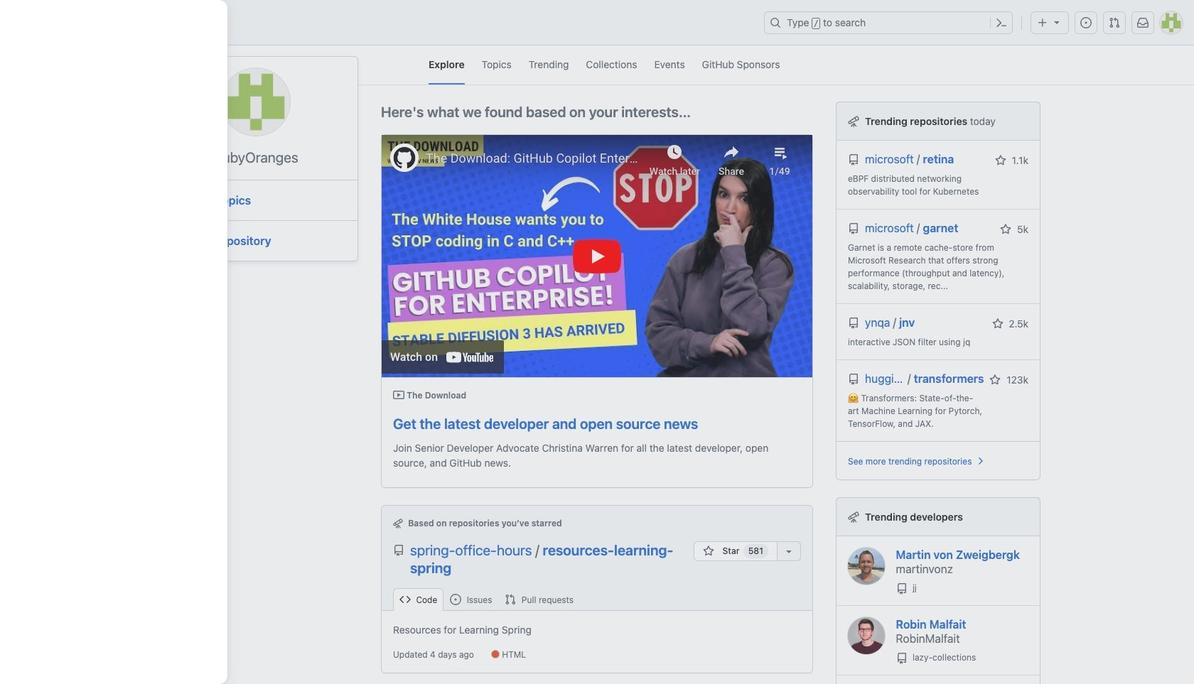 Task type: vqa. For each thing, say whether or not it's contained in the screenshot.
the plus image
yes



Task type: describe. For each thing, give the bounding box(es) containing it.
triangle down image
[[1051, 16, 1063, 28]]

issue opened image
[[1080, 17, 1092, 28]]

this recommendation was generated by github computers image
[[393, 519, 403, 529]]

command palette image
[[996, 17, 1007, 28]]

1 vertical spatial repo image
[[848, 318, 859, 329]]

git pull request image
[[1109, 17, 1120, 28]]

plus image
[[1037, 17, 1048, 28]]

repository menu element
[[382, 588, 812, 611]]

2 these results are generated by github computers element from the top
[[848, 510, 859, 525]]

2 these results are generated by github computers image from the top
[[848, 512, 859, 523]]



Task type: locate. For each thing, give the bounding box(es) containing it.
0 vertical spatial these results are generated by github computers image
[[848, 116, 859, 127]]

these results are generated by github computers element
[[848, 114, 859, 129], [848, 510, 859, 525]]

1 vertical spatial these results are generated by github computers image
[[848, 512, 859, 523]]

repo image
[[848, 223, 859, 235], [848, 318, 859, 329], [896, 583, 907, 595]]

chevron right image
[[975, 456, 986, 467]]

2 vertical spatial repo image
[[896, 583, 907, 595]]

1 vertical spatial these results are generated by github computers element
[[848, 510, 859, 525]]

this recommendation was generated by github computers element
[[393, 518, 408, 529]]

star image
[[995, 155, 1006, 166], [1000, 224, 1012, 235], [992, 318, 1003, 330], [990, 375, 1001, 386], [703, 546, 714, 557]]

these results are generated by github computers image
[[848, 116, 859, 127], [848, 512, 859, 523]]

notifications image
[[1137, 17, 1149, 28]]

repo image
[[848, 154, 859, 166], [848, 374, 859, 385], [393, 545, 404, 556], [896, 653, 907, 664]]

1 these results are generated by github computers element from the top
[[848, 114, 859, 129]]

581 users starred this repository element
[[743, 544, 768, 559]]

video image
[[393, 389, 404, 401]]

1 these results are generated by github computers image from the top
[[848, 116, 859, 127]]

0 vertical spatial repo image
[[848, 223, 859, 235]]

add this repository to a list image
[[783, 546, 795, 557]]

0 vertical spatial these results are generated by github computers element
[[848, 114, 859, 129]]



